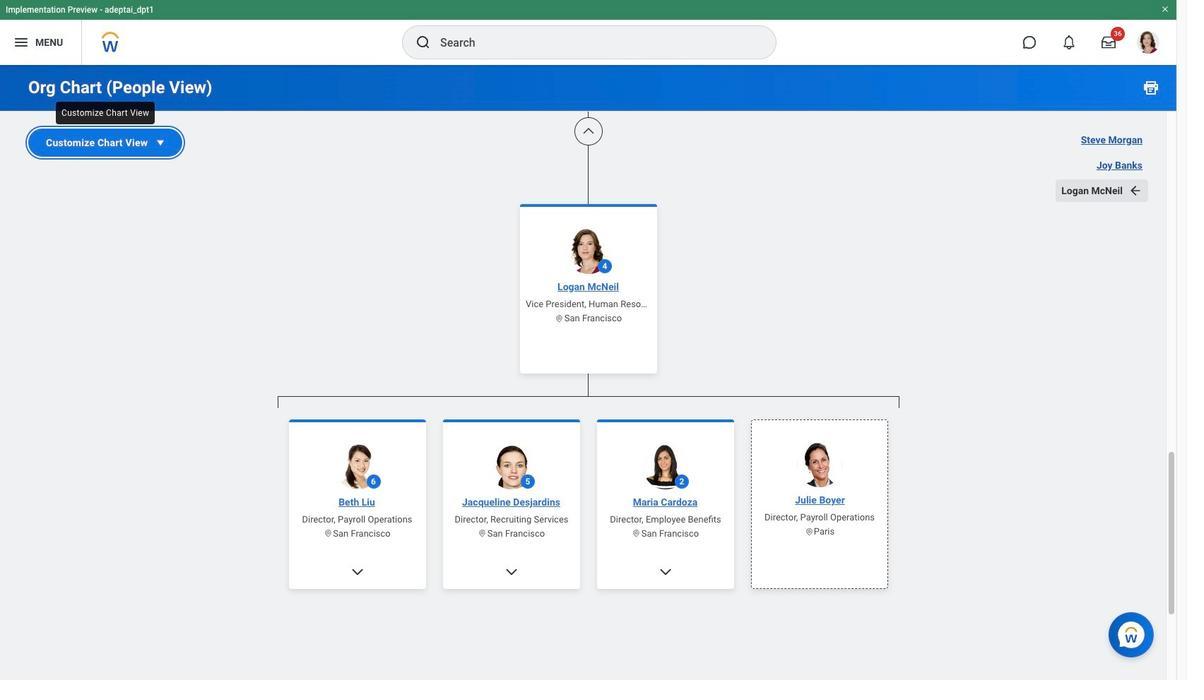 Task type: describe. For each thing, give the bounding box(es) containing it.
close environment banner image
[[1161, 5, 1169, 13]]

location image for third chevron down icon from right
[[324, 529, 333, 538]]

print org chart image
[[1143, 79, 1159, 96]]

justify image
[[13, 34, 30, 51]]

notifications large image
[[1062, 35, 1076, 49]]

caret down image
[[153, 136, 168, 150]]

profile logan mcneil image
[[1137, 31, 1159, 57]]

arrow left image
[[1128, 184, 1143, 198]]

location image for second chevron down icon from right
[[478, 529, 487, 538]]

chevron up image
[[581, 124, 595, 138]]



Task type: vqa. For each thing, say whether or not it's contained in the screenshot.
1st chevron down icon from left 'location' image
yes



Task type: locate. For each thing, give the bounding box(es) containing it.
tooltip
[[52, 98, 159, 129]]

2 horizontal spatial chevron down image
[[658, 565, 672, 579]]

location image
[[804, 527, 813, 536], [324, 529, 333, 538], [478, 529, 487, 538], [632, 529, 641, 538]]

2 chevron down image from the left
[[504, 565, 518, 579]]

1 chevron down image from the left
[[350, 565, 364, 579]]

chevron down image
[[350, 565, 364, 579], [504, 565, 518, 579], [658, 565, 672, 579]]

main content
[[0, 0, 1176, 680]]

0 horizontal spatial chevron down image
[[350, 565, 364, 579]]

inbox large image
[[1102, 35, 1116, 49]]

location image for third chevron down icon
[[632, 529, 641, 538]]

banner
[[0, 0, 1176, 65]]

search image
[[415, 34, 432, 51]]

logan mcneil, logan mcneil, 4 direct reports element
[[277, 408, 899, 680]]

3 chevron down image from the left
[[658, 565, 672, 579]]

Search Workday  search field
[[440, 27, 747, 58]]

1 horizontal spatial chevron down image
[[504, 565, 518, 579]]



